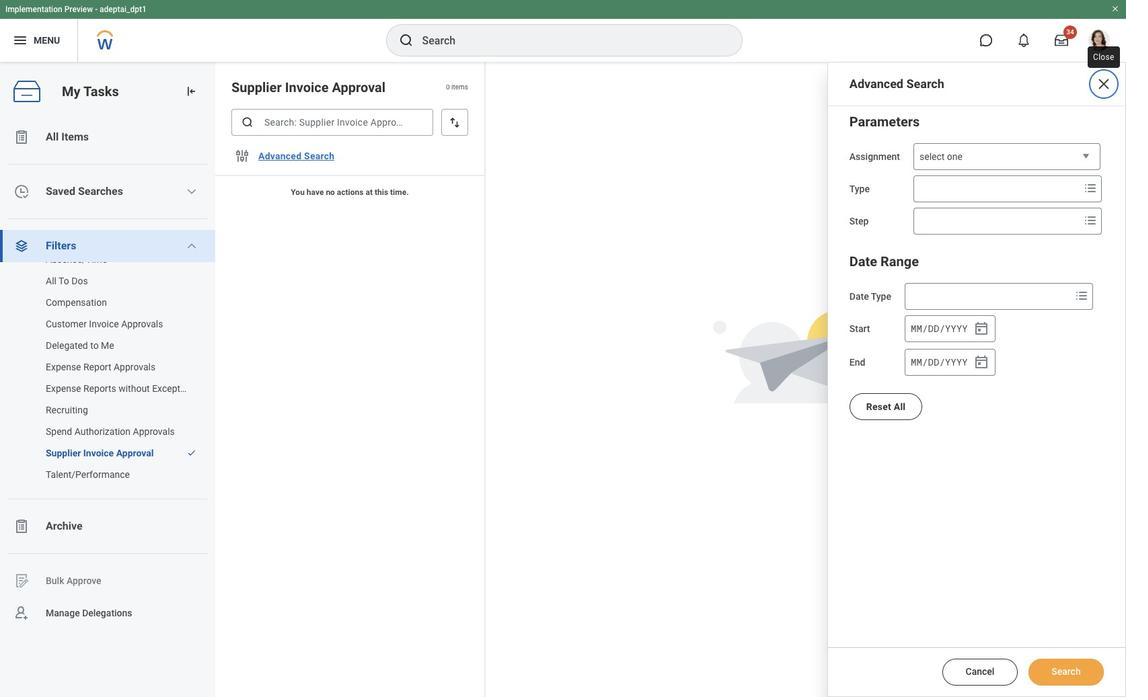 Task type: vqa. For each thing, say whether or not it's contained in the screenshot.
'Married (United States of America), press delete to clear value.' option
no



Task type: locate. For each thing, give the bounding box(es) containing it.
2 vertical spatial all
[[894, 402, 906, 412]]

my
[[62, 83, 80, 99]]

me
[[101, 340, 114, 351]]

0 vertical spatial clipboard image
[[13, 129, 30, 145]]

approvals for customer invoice approvals
[[121, 319, 163, 330]]

0 vertical spatial date
[[850, 254, 877, 270]]

search
[[907, 77, 944, 91], [304, 151, 335, 161], [1052, 667, 1081, 677]]

prompts image inside parameters group
[[1082, 180, 1099, 196]]

approvals inside "button"
[[121, 319, 163, 330]]

1 horizontal spatial advanced
[[850, 77, 904, 91]]

0 vertical spatial mm
[[911, 322, 922, 335]]

this
[[375, 188, 388, 197]]

authorization
[[74, 427, 131, 437]]

expense reports without exceptions
[[46, 383, 198, 394]]

1 vertical spatial advanced
[[258, 151, 302, 161]]

archive
[[46, 520, 82, 533]]

0 vertical spatial supplier invoice approval
[[231, 79, 386, 96]]

approval inside item list element
[[332, 79, 386, 96]]

advanced up the "parameters" button on the right of page
[[850, 77, 904, 91]]

mm up end group
[[911, 322, 922, 335]]

0 vertical spatial advanced
[[850, 77, 904, 91]]

1 vertical spatial all
[[46, 276, 56, 287]]

my tasks
[[62, 83, 119, 99]]

all
[[46, 131, 59, 143], [46, 276, 56, 287], [894, 402, 906, 412]]

clipboard image left all items
[[13, 129, 30, 145]]

1 horizontal spatial advanced search
[[850, 77, 944, 91]]

clipboard image for all items
[[13, 129, 30, 145]]

2 date from the top
[[850, 291, 869, 302]]

1 vertical spatial mm
[[911, 356, 922, 368]]

2 horizontal spatial search
[[1052, 667, 1081, 677]]

yyyy left calendar image
[[945, 322, 968, 335]]

Date Type field
[[905, 285, 1071, 309]]

items
[[61, 131, 89, 143]]

invoice for customer invoice approvals "button"
[[89, 319, 119, 330]]

1 vertical spatial approval
[[116, 448, 154, 459]]

mm inside start group
[[911, 322, 922, 335]]

advanced right configure image
[[258, 151, 302, 161]]

2 clipboard image from the top
[[13, 519, 30, 535]]

0 horizontal spatial approval
[[116, 448, 154, 459]]

inbox large image
[[1055, 34, 1068, 47]]

1 vertical spatial supplier invoice approval
[[46, 448, 154, 459]]

0 vertical spatial supplier
[[231, 79, 282, 96]]

yyyy
[[945, 322, 968, 335], [945, 356, 968, 368]]

compensation button
[[0, 289, 202, 316]]

1 vertical spatial mm / dd / yyyy
[[911, 356, 968, 368]]

bulk
[[46, 576, 64, 586]]

yyyy left calendar icon
[[945, 356, 968, 368]]

parameters group
[[850, 111, 1104, 235]]

mm down start group
[[911, 356, 922, 368]]

approvals
[[121, 319, 163, 330], [114, 362, 156, 373], [133, 427, 175, 437]]

reports
[[83, 383, 116, 394]]

0 vertical spatial expense
[[46, 362, 81, 373]]

0 horizontal spatial type
[[850, 184, 870, 194]]

advanced search up you
[[258, 151, 335, 161]]

approvals down compensation button
[[121, 319, 163, 330]]

approvals for spend authorization approvals
[[133, 427, 175, 437]]

dos
[[71, 276, 88, 287]]

at
[[366, 188, 373, 197]]

1 vertical spatial advanced search
[[258, 151, 335, 161]]

approval
[[332, 79, 386, 96], [116, 448, 154, 459]]

2 dd from the top
[[928, 356, 939, 368]]

you
[[291, 188, 305, 197]]

0 vertical spatial approval
[[332, 79, 386, 96]]

expense for expense reports without exceptions
[[46, 383, 81, 394]]

x image
[[1096, 76, 1112, 92]]

mm / dd / yyyy up end group
[[911, 322, 968, 335]]

invoice inside "button"
[[89, 319, 119, 330]]

search image
[[241, 116, 254, 129]]

1 clipboard image from the top
[[13, 129, 30, 145]]

all to dos button
[[0, 268, 202, 295]]

1 dd from the top
[[928, 322, 939, 335]]

mm for start
[[911, 322, 922, 335]]

you have no actions at this time.
[[291, 188, 409, 197]]

1 vertical spatial dd
[[928, 356, 939, 368]]

0 horizontal spatial supplier
[[46, 448, 81, 459]]

1 horizontal spatial supplier invoice approval
[[231, 79, 386, 96]]

1 vertical spatial yyyy
[[945, 356, 968, 368]]

invoice inside item list element
[[285, 79, 329, 96]]

filters
[[46, 240, 76, 252]]

all left items
[[46, 131, 59, 143]]

cancel button
[[943, 659, 1018, 686]]

close
[[1093, 52, 1115, 62]]

2 list from the top
[[0, 246, 215, 488]]

invoice inside button
[[83, 448, 114, 459]]

clipboard image
[[13, 129, 30, 145], [13, 519, 30, 535]]

adeptai_dpt1
[[100, 5, 147, 14]]

0 horizontal spatial advanced search
[[258, 151, 335, 161]]

type down date range button
[[871, 291, 891, 302]]

supplier invoice approval button
[[0, 440, 180, 467]]

1 mm / dd / yyyy from the top
[[911, 322, 968, 335]]

0 vertical spatial dd
[[928, 322, 939, 335]]

0 horizontal spatial advanced
[[258, 151, 302, 161]]

spend authorization approvals button
[[0, 418, 202, 445]]

date up 'date type'
[[850, 254, 877, 270]]

0 horizontal spatial search
[[304, 151, 335, 161]]

prompts image
[[1082, 213, 1099, 229]]

clipboard image inside all items button
[[13, 129, 30, 145]]

-
[[95, 5, 98, 14]]

prompts image
[[1082, 180, 1099, 196], [1074, 288, 1090, 304]]

expense down delegated
[[46, 362, 81, 373]]

advanced search up the "parameters" button on the right of page
[[850, 77, 944, 91]]

clipboard image for archive
[[13, 519, 30, 535]]

transformation import image
[[184, 85, 198, 98]]

type
[[850, 184, 870, 194], [871, 291, 891, 302]]

2 mm / dd / yyyy from the top
[[911, 356, 968, 368]]

1 vertical spatial expense
[[46, 383, 81, 394]]

1 vertical spatial prompts image
[[1074, 288, 1090, 304]]

approvals up 'without'
[[114, 362, 156, 373]]

mm inside end group
[[911, 356, 922, 368]]

0 vertical spatial approvals
[[121, 319, 163, 330]]

date type
[[850, 291, 891, 302]]

calendar image
[[973, 355, 990, 371]]

1 horizontal spatial approval
[[332, 79, 386, 96]]

mm
[[911, 322, 922, 335], [911, 356, 922, 368]]

1 vertical spatial type
[[871, 291, 891, 302]]

mm / dd / yyyy inside start group
[[911, 322, 968, 335]]

supplier invoice approval
[[231, 79, 386, 96], [46, 448, 154, 459]]

1 date from the top
[[850, 254, 877, 270]]

approvals down 'without'
[[133, 427, 175, 437]]

1 vertical spatial search
[[304, 151, 335, 161]]

1 vertical spatial date
[[850, 291, 869, 302]]

start
[[850, 324, 870, 334]]

all left to on the top of page
[[46, 276, 56, 287]]

1 expense from the top
[[46, 362, 81, 373]]

0 vertical spatial search
[[907, 77, 944, 91]]

one
[[947, 151, 963, 162]]

search button
[[1029, 659, 1104, 686]]

expense report approvals
[[46, 362, 156, 373]]

list containing absence/time
[[0, 246, 215, 488]]

1 vertical spatial invoice
[[89, 319, 119, 330]]

all right reset
[[894, 402, 906, 412]]

spend authorization approvals
[[46, 427, 175, 437]]

0 vertical spatial all
[[46, 131, 59, 143]]

customer invoice approvals button
[[0, 311, 202, 338]]

prompts image for type
[[1082, 180, 1099, 196]]

supplier down spend
[[46, 448, 81, 459]]

type up step
[[850, 184, 870, 194]]

all items button
[[0, 121, 215, 153]]

dd up end group
[[928, 322, 939, 335]]

list containing all items
[[0, 121, 215, 630]]

1 list from the top
[[0, 121, 215, 630]]

expense up recruiting
[[46, 383, 81, 394]]

type inside parameters group
[[850, 184, 870, 194]]

2 yyyy from the top
[[945, 356, 968, 368]]

dd inside start group
[[928, 322, 939, 335]]

dd
[[928, 322, 939, 335], [928, 356, 939, 368]]

date
[[850, 254, 877, 270], [850, 291, 869, 302]]

profile logan mcneil element
[[1080, 26, 1118, 55]]

yyyy inside start group
[[945, 322, 968, 335]]

step
[[850, 216, 869, 227]]

implementation preview -   adeptai_dpt1
[[5, 5, 147, 14]]

bulk approve link
[[0, 565, 215, 597]]

mm for end
[[911, 356, 922, 368]]

spend
[[46, 427, 72, 437]]

0 vertical spatial invoice
[[285, 79, 329, 96]]

select
[[920, 151, 945, 162]]

supplier up search image
[[231, 79, 282, 96]]

mm / dd / yyyy inside end group
[[911, 356, 968, 368]]

0 vertical spatial type
[[850, 184, 870, 194]]

cancel
[[966, 667, 995, 677]]

mm / dd / yyyy for end
[[911, 356, 968, 368]]

talent/performance
[[46, 470, 130, 480]]

have
[[307, 188, 324, 197]]

0 vertical spatial advanced search
[[850, 77, 944, 91]]

1 mm from the top
[[911, 322, 922, 335]]

yyyy inside end group
[[945, 356, 968, 368]]

1 horizontal spatial search
[[907, 77, 944, 91]]

0 vertical spatial mm / dd / yyyy
[[911, 322, 968, 335]]

date up start
[[850, 291, 869, 302]]

date range group
[[850, 251, 1104, 377]]

manage delegations
[[46, 608, 132, 619]]

manage delegations link
[[0, 597, 215, 630]]

0 horizontal spatial supplier invoice approval
[[46, 448, 154, 459]]

1 vertical spatial approvals
[[114, 362, 156, 373]]

1 horizontal spatial supplier
[[231, 79, 282, 96]]

expense for expense report approvals
[[46, 362, 81, 373]]

1 yyyy from the top
[[945, 322, 968, 335]]

list
[[0, 121, 215, 630], [0, 246, 215, 488]]

supplier invoice approval inside button
[[46, 448, 154, 459]]

expense
[[46, 362, 81, 373], [46, 383, 81, 394]]

clipboard image inside the archive button
[[13, 519, 30, 535]]

/
[[922, 322, 928, 335], [939, 322, 945, 335], [922, 356, 928, 368], [939, 356, 945, 368]]

check image
[[187, 449, 196, 458]]

advanced search
[[850, 77, 944, 91], [258, 151, 335, 161]]

0 vertical spatial yyyy
[[945, 322, 968, 335]]

1 horizontal spatial type
[[871, 291, 891, 302]]

dd down start group
[[928, 356, 939, 368]]

0 vertical spatial prompts image
[[1082, 180, 1099, 196]]

dd inside end group
[[928, 356, 939, 368]]

supplier
[[231, 79, 282, 96], [46, 448, 81, 459]]

1 vertical spatial clipboard image
[[13, 519, 30, 535]]

1 vertical spatial supplier
[[46, 448, 81, 459]]

advanced search inside button
[[258, 151, 335, 161]]

2 vertical spatial invoice
[[83, 448, 114, 459]]

mm / dd / yyyy down start group
[[911, 356, 968, 368]]

parameters button
[[850, 114, 920, 130]]

mm / dd / yyyy
[[911, 322, 968, 335], [911, 356, 968, 368]]

2 expense from the top
[[46, 383, 81, 394]]

expense report approvals button
[[0, 354, 202, 381]]

date range button
[[850, 254, 919, 270]]

exceptions
[[152, 383, 198, 394]]

clipboard image left archive
[[13, 519, 30, 535]]

advanced
[[850, 77, 904, 91], [258, 151, 302, 161]]

2 vertical spatial approvals
[[133, 427, 175, 437]]

approve
[[67, 576, 101, 586]]

invoice
[[285, 79, 329, 96], [89, 319, 119, 330], [83, 448, 114, 459]]

2 mm from the top
[[911, 356, 922, 368]]

my tasks element
[[0, 62, 215, 698]]



Task type: describe. For each thing, give the bounding box(es) containing it.
advanced inside dialog
[[850, 77, 904, 91]]

absence/time button
[[0, 246, 202, 273]]

yyyy for end
[[945, 356, 968, 368]]

Step field
[[914, 209, 1080, 233]]

approvals for expense report approvals
[[114, 362, 156, 373]]

report
[[83, 362, 111, 373]]

parameters
[[850, 114, 920, 130]]

implementation preview -   adeptai_dpt1 banner
[[0, 0, 1126, 62]]

configure image
[[234, 148, 250, 164]]

advanced search dialog
[[827, 62, 1126, 698]]

delegations
[[82, 608, 132, 619]]

calendar image
[[973, 321, 990, 337]]

date range
[[850, 254, 919, 270]]

assignment
[[850, 151, 900, 162]]

delegated to me button
[[0, 332, 202, 359]]

manage
[[46, 608, 80, 619]]

absence/time
[[46, 254, 107, 265]]

Type field
[[914, 177, 1080, 201]]

talent/performance button
[[0, 462, 202, 488]]

mm / dd / yyyy for start
[[911, 322, 968, 335]]

advanced inside button
[[258, 151, 302, 161]]

delegated
[[46, 340, 88, 351]]

notifications large image
[[1017, 34, 1031, 47]]

preview
[[64, 5, 93, 14]]

invoice for supplier invoice approval button
[[83, 448, 114, 459]]

close tooltip
[[1085, 44, 1123, 71]]

no
[[326, 188, 335, 197]]

archive button
[[0, 511, 215, 543]]

type inside date range group
[[871, 291, 891, 302]]

0 items
[[446, 84, 468, 91]]

search inside item list element
[[304, 151, 335, 161]]

delegated to me
[[46, 340, 114, 351]]

date for date range
[[850, 254, 877, 270]]

recruiting button
[[0, 397, 202, 424]]

reset all
[[866, 402, 906, 412]]

close environment banner image
[[1111, 5, 1119, 13]]

filters button
[[0, 230, 215, 262]]

user plus image
[[13, 605, 30, 622]]

items
[[451, 84, 468, 91]]

0
[[446, 84, 450, 91]]

start group
[[905, 316, 996, 342]]

end group
[[905, 349, 996, 376]]

time.
[[390, 188, 409, 197]]

prompts image for date type
[[1074, 288, 1090, 304]]

customer
[[46, 319, 87, 330]]

all inside advanced search dialog
[[894, 402, 906, 412]]

dd for start
[[928, 322, 939, 335]]

end
[[850, 357, 865, 368]]

supplier inside item list element
[[231, 79, 282, 96]]

actions
[[337, 188, 364, 197]]

advanced search inside dialog
[[850, 77, 944, 91]]

select one button
[[914, 143, 1101, 171]]

2 vertical spatial search
[[1052, 667, 1081, 677]]

supplier inside supplier invoice approval button
[[46, 448, 81, 459]]

compensation
[[46, 297, 107, 308]]

reset all button
[[850, 394, 923, 420]]

dd for end
[[928, 356, 939, 368]]

recruiting
[[46, 405, 88, 416]]

to
[[59, 276, 69, 287]]

all for all items
[[46, 131, 59, 143]]

search image
[[398, 32, 414, 48]]

implementation
[[5, 5, 62, 14]]

all items
[[46, 131, 89, 143]]

advanced search button
[[253, 143, 340, 170]]

without
[[119, 383, 150, 394]]

approval inside supplier invoice approval button
[[116, 448, 154, 459]]

reset
[[866, 402, 891, 412]]

item list element
[[215, 62, 486, 698]]

all for all to dos
[[46, 276, 56, 287]]

yyyy for start
[[945, 322, 968, 335]]

expense reports without exceptions button
[[0, 375, 202, 402]]

chevron down image
[[187, 241, 197, 252]]

rename image
[[13, 573, 30, 589]]

select one
[[920, 151, 963, 162]]

bulk approve
[[46, 576, 101, 586]]

tasks
[[83, 83, 119, 99]]

date for date type
[[850, 291, 869, 302]]

all to dos
[[46, 276, 88, 287]]

customer invoice approvals
[[46, 319, 163, 330]]

supplier invoice approval inside item list element
[[231, 79, 386, 96]]

range
[[881, 254, 919, 270]]

to
[[90, 340, 99, 351]]

perspective image
[[13, 238, 30, 254]]



